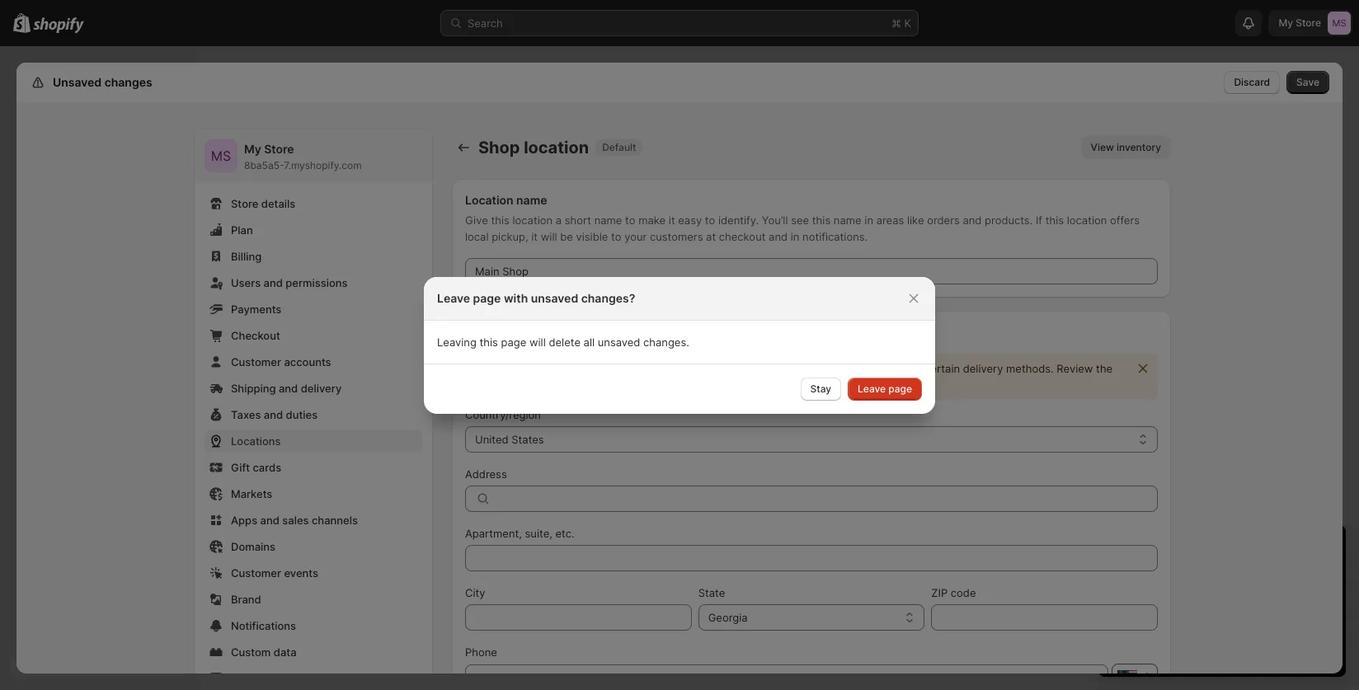 Task type: locate. For each thing, give the bounding box(es) containing it.
0 horizontal spatial or
[[530, 379, 540, 392]]

0 vertical spatial or
[[877, 362, 887, 375]]

0 vertical spatial page
[[473, 291, 501, 305]]

this address couldn't be verified. you may be unable to buy shipping labels or set up certain delivery methods. review the format or try re-entering your address. alert
[[465, 354, 1158, 400]]

will up 'address'
[[529, 335, 546, 348]]

will inside leave page with unsaved changes? dialog
[[529, 335, 546, 348]]

first
[[1247, 613, 1267, 626]]

2 customer from the top
[[231, 567, 281, 580]]

unsaved right the all
[[598, 335, 640, 348]]

settings
[[49, 75, 96, 89]]

1 horizontal spatial store
[[264, 142, 294, 156]]

shop settings menu element
[[195, 129, 432, 690]]

1 horizontal spatial leave
[[858, 382, 886, 395]]

months.
[[1280, 613, 1321, 626]]

shipping
[[798, 362, 841, 375]]

in right left
[[1191, 540, 1204, 560]]

be
[[560, 230, 573, 243], [604, 362, 617, 375], [710, 362, 723, 375]]

unsaved right 'with'
[[531, 291, 578, 305]]

1 horizontal spatial for
[[1204, 613, 1218, 626]]

leave for leave page
[[858, 382, 886, 395]]

1 vertical spatial page
[[501, 335, 526, 348]]

brand link
[[205, 588, 422, 611]]

your down verified.
[[620, 379, 642, 392]]

this up the "this"
[[480, 335, 498, 348]]

unsaved changes
[[53, 75, 152, 89]]

0 horizontal spatial name
[[516, 193, 547, 207]]

shipping and delivery link
[[205, 377, 422, 400]]

to right visible
[[611, 230, 621, 243]]

location
[[524, 138, 589, 158], [513, 214, 553, 227], [1067, 214, 1107, 227]]

view inventory link
[[1081, 136, 1171, 159]]

all
[[584, 335, 595, 348]]

customer down checkout
[[231, 355, 281, 369]]

will right the pickup,
[[541, 230, 557, 243]]

0 horizontal spatial unsaved
[[531, 291, 578, 305]]

my store image
[[205, 139, 238, 172]]

1 horizontal spatial trial
[[1248, 540, 1277, 560]]

changes
[[104, 75, 152, 89]]

areas
[[876, 214, 904, 227]]

languages
[[231, 672, 287, 685]]

for down extend
[[1204, 613, 1218, 626]]

georgia
[[708, 611, 748, 624]]

1 vertical spatial leave
[[858, 382, 886, 395]]

0 vertical spatial customer
[[231, 355, 281, 369]]

1 address from the top
[[465, 325, 512, 339]]

in down see
[[791, 230, 800, 243]]

1 customer from the top
[[231, 355, 281, 369]]

leave
[[437, 291, 470, 305], [858, 382, 886, 395]]

customer down domains
[[231, 567, 281, 580]]

delivery inside this address couldn't be verified. you may be unable to buy shipping labels or set up certain delivery methods. review the format or try re-entering your address.
[[963, 362, 1003, 375]]

name up visible
[[594, 214, 622, 227]]

customer events
[[231, 567, 318, 580]]

shopify image
[[33, 17, 84, 34]]

and right "orders" on the top right
[[963, 214, 982, 227]]

1 vertical spatial delivery
[[301, 382, 342, 395]]

trial inside "dropdown button"
[[1248, 540, 1277, 560]]

may
[[686, 362, 707, 375]]

to right plan
[[1183, 596, 1194, 610]]

custom
[[231, 646, 271, 659]]

1 horizontal spatial be
[[604, 362, 617, 375]]

customer inside "link"
[[231, 355, 281, 369]]

it up customers
[[669, 214, 675, 227]]

to inside select a plan to extend your shopify trial for just $1/month for your first 3 months.
[[1183, 596, 1194, 610]]

2 vertical spatial in
[[1191, 540, 1204, 560]]

trial up months.
[[1301, 596, 1320, 610]]

name right location at the top left of page
[[516, 193, 547, 207]]

leave inside leave page 'button'
[[858, 382, 886, 395]]

or
[[877, 362, 887, 375], [530, 379, 540, 392]]

address down united
[[465, 468, 507, 481]]

1 horizontal spatial in
[[865, 214, 873, 227]]

payments link
[[205, 298, 422, 321]]

1 day left in your trial button
[[1099, 525, 1346, 560]]

location
[[465, 193, 513, 207]]

and right "users"
[[264, 276, 283, 289]]

1 horizontal spatial unsaved
[[598, 335, 640, 348]]

trial right your
[[1141, 570, 1160, 583]]

notifications
[[231, 619, 296, 633]]

or left set
[[877, 362, 887, 375]]

1 vertical spatial customer
[[231, 567, 281, 580]]

k
[[904, 16, 911, 30]]

location left offers
[[1067, 214, 1107, 227]]

to left buy
[[763, 362, 773, 375]]

to left make
[[625, 214, 636, 227]]

methods.
[[1006, 362, 1054, 375]]

customer
[[231, 355, 281, 369], [231, 567, 281, 580]]

view
[[1091, 141, 1114, 153]]

select a plan to extend your shopify trial for just $1/month for your first 3 months.
[[1115, 596, 1321, 626]]

leave page with unsaved changes?
[[437, 291, 635, 305]]

1 horizontal spatial or
[[877, 362, 887, 375]]

0 horizontal spatial a
[[556, 214, 562, 227]]

save button
[[1287, 71, 1330, 94]]

this right if
[[1046, 214, 1064, 227]]

0 horizontal spatial delivery
[[301, 382, 342, 395]]

on
[[1191, 570, 1204, 583]]

leave up leaving
[[437, 291, 470, 305]]

0 vertical spatial delivery
[[963, 362, 1003, 375]]

address up the "this"
[[465, 325, 512, 339]]

state
[[698, 586, 725, 600]]

will inside location name give this location a short name to make it easy to identify. you'll see this name in areas like orders and products. if this location offers local pickup, it will be visible to your customers at checkout and in notifications.
[[541, 230, 557, 243]]

verified.
[[620, 362, 661, 375]]

users
[[231, 276, 261, 289]]

1 vertical spatial trial
[[1141, 570, 1160, 583]]

this right see
[[812, 214, 831, 227]]

2 horizontal spatial in
[[1191, 540, 1204, 560]]

users and permissions
[[231, 276, 348, 289]]

trial up the shopify
[[1248, 540, 1277, 560]]

1 vertical spatial a
[[1150, 596, 1156, 610]]

at
[[706, 230, 716, 243]]

ends
[[1163, 570, 1188, 583]]

payments
[[231, 303, 282, 316]]

location name give this location a short name to make it easy to identify. you'll see this name in areas like orders and products. if this location offers local pickup, it will be visible to your customers at checkout and in notifications.
[[465, 193, 1140, 243]]

customer for customer events
[[231, 567, 281, 580]]

page down set
[[889, 382, 912, 395]]

1 horizontal spatial it
[[669, 214, 675, 227]]

billing link
[[205, 245, 422, 268]]

1 vertical spatial will
[[529, 335, 546, 348]]

1 horizontal spatial a
[[1150, 596, 1156, 610]]

you'll
[[762, 214, 788, 227]]

leave down labels
[[858, 382, 886, 395]]

your inside "dropdown button"
[[1209, 540, 1243, 560]]

2 vertical spatial page
[[889, 382, 912, 395]]

delivery
[[963, 362, 1003, 375], [301, 382, 342, 395]]

location up the pickup,
[[513, 214, 553, 227]]

0 vertical spatial will
[[541, 230, 557, 243]]

for down the select
[[1115, 613, 1129, 626]]

ms button
[[205, 139, 238, 172]]

my store 8ba5a5-7.myshopify.com
[[244, 142, 362, 172]]

view inventory
[[1091, 141, 1161, 153]]

day
[[1127, 540, 1156, 560]]

0 horizontal spatial for
[[1115, 613, 1129, 626]]

labels
[[844, 362, 874, 375]]

0 vertical spatial leave
[[437, 291, 470, 305]]

page up the "this"
[[501, 335, 526, 348]]

2 vertical spatial trial
[[1301, 596, 1320, 610]]

a inside select a plan to extend your shopify trial for just $1/month for your first 3 months.
[[1150, 596, 1156, 610]]

default
[[602, 141, 636, 153]]

1 day left in your trial element
[[1099, 568, 1346, 677]]

be right the 'may' at right bottom
[[710, 362, 723, 375]]

1 vertical spatial in
[[791, 230, 800, 243]]

short
[[565, 214, 591, 227]]

store up plan
[[231, 197, 258, 210]]

name up notifications.
[[834, 214, 862, 227]]

delivery right the "certain" on the right bottom
[[963, 362, 1003, 375]]

make
[[639, 214, 666, 227]]

this up the pickup,
[[491, 214, 510, 227]]

be down short
[[560, 230, 573, 243]]

and down customer accounts
[[279, 382, 298, 395]]

this address couldn't be verified. you may be unable to buy shipping labels or set up certain delivery methods. review the format or try re-entering your address.
[[493, 362, 1113, 392]]

leave page button
[[848, 377, 922, 400]]

give
[[465, 214, 488, 227]]

0 vertical spatial address
[[465, 325, 512, 339]]

or left try
[[530, 379, 540, 392]]

your down make
[[624, 230, 647, 243]]

sales
[[282, 514, 309, 527]]

changes.
[[643, 335, 689, 348]]

be up entering
[[604, 362, 617, 375]]

gift
[[231, 461, 250, 474]]

0 vertical spatial a
[[556, 214, 562, 227]]

page left 'with'
[[473, 291, 501, 305]]

your left first
[[1221, 613, 1244, 626]]

format
[[493, 379, 527, 392]]

extend
[[1197, 596, 1231, 610]]

discard
[[1234, 76, 1270, 88]]

0 horizontal spatial it
[[531, 230, 538, 243]]

a left plan
[[1150, 596, 1156, 610]]

and right apps
[[260, 514, 279, 527]]

delivery down customer accounts "link"
[[301, 382, 342, 395]]

0 vertical spatial it
[[669, 214, 675, 227]]

page inside 'button'
[[889, 382, 912, 395]]

in left areas
[[865, 214, 873, 227]]

orders
[[927, 214, 960, 227]]

permissions
[[286, 276, 348, 289]]

apps and sales channels
[[231, 514, 358, 527]]

0 horizontal spatial be
[[560, 230, 573, 243]]

customers
[[650, 230, 703, 243]]

2 horizontal spatial trial
[[1301, 596, 1320, 610]]

0 vertical spatial trial
[[1248, 540, 1277, 560]]

see
[[791, 214, 809, 227]]

a left short
[[556, 214, 562, 227]]

domains
[[231, 540, 276, 553]]

in inside "dropdown button"
[[1191, 540, 1204, 560]]

it
[[669, 214, 675, 227], [531, 230, 538, 243]]

0 horizontal spatial leave
[[437, 291, 470, 305]]

this
[[491, 214, 510, 227], [812, 214, 831, 227], [1046, 214, 1064, 227], [480, 335, 498, 348]]

your right left
[[1209, 540, 1243, 560]]

1 vertical spatial store
[[231, 197, 258, 210]]

and down you'll
[[769, 230, 788, 243]]

store
[[264, 142, 294, 156], [231, 197, 258, 210]]

0 vertical spatial store
[[264, 142, 294, 156]]

code
[[951, 586, 976, 600]]

and right taxes
[[264, 408, 283, 421]]

location right shop
[[524, 138, 589, 158]]

8ba5a5-
[[244, 159, 284, 172]]

it right the pickup,
[[531, 230, 538, 243]]

0 horizontal spatial trial
[[1141, 570, 1160, 583]]

1 horizontal spatial delivery
[[963, 362, 1003, 375]]

united states
[[475, 433, 544, 446]]

⌘
[[892, 16, 901, 30]]

shipping
[[231, 382, 276, 395]]

your
[[624, 230, 647, 243], [620, 379, 642, 392], [1209, 540, 1243, 560], [1234, 596, 1257, 610], [1221, 613, 1244, 626]]

users and permissions link
[[205, 271, 422, 294]]

1 vertical spatial address
[[465, 468, 507, 481]]

up
[[909, 362, 922, 375]]

⌘ k
[[892, 16, 911, 30]]

store details
[[231, 197, 295, 210]]

leave page with unsaved changes? dialog
[[0, 277, 1359, 414]]

store up the 8ba5a5-
[[264, 142, 294, 156]]

address
[[465, 325, 512, 339], [465, 468, 507, 481]]

stay button
[[800, 377, 841, 400]]



Task type: vqa. For each thing, say whether or not it's contained in the screenshot.
credit in "First click 100% credit given to the first channel clicked"
no



Task type: describe. For each thing, give the bounding box(es) containing it.
checkout link
[[205, 324, 422, 347]]

settings dialog
[[16, 63, 1343, 690]]

united
[[475, 433, 509, 446]]

plan
[[231, 224, 253, 237]]

taxes
[[231, 408, 261, 421]]

this
[[493, 362, 515, 375]]

leaving this page will delete all unsaved changes.
[[437, 335, 689, 348]]

1 vertical spatial unsaved
[[598, 335, 640, 348]]

store details link
[[205, 192, 422, 215]]

a inside location name give this location a short name to make it easy to identify. you'll see this name in areas like orders and products. if this location offers local pickup, it will be visible to your customers at checkout and in notifications.
[[556, 214, 562, 227]]

be inside location name give this location a short name to make it easy to identify. you'll see this name in areas like orders and products. if this location offers local pickup, it will be visible to your customers at checkout and in notifications.
[[560, 230, 573, 243]]

plan link
[[205, 219, 422, 242]]

your up first
[[1234, 596, 1257, 610]]

your inside this address couldn't be verified. you may be unable to buy shipping labels or set up certain delivery methods. review the format or try re-entering your address.
[[620, 379, 642, 392]]

cards
[[253, 461, 281, 474]]

page for leave page
[[889, 382, 912, 395]]

review
[[1057, 362, 1093, 375]]

custom data link
[[205, 641, 422, 664]]

checkout
[[719, 230, 766, 243]]

shop location
[[478, 138, 589, 158]]

entering
[[575, 379, 617, 392]]

your trial ends on
[[1115, 570, 1207, 583]]

select
[[1115, 596, 1147, 610]]

plan
[[1159, 596, 1180, 610]]

customer accounts link
[[205, 351, 422, 374]]

apartment,
[[465, 527, 522, 540]]

gift cards
[[231, 461, 281, 474]]

save
[[1297, 76, 1320, 88]]

apartment, suite, etc.
[[465, 527, 575, 540]]

easy
[[678, 214, 702, 227]]

and for delivery
[[279, 382, 298, 395]]

the
[[1096, 362, 1113, 375]]

locations link
[[205, 430, 422, 453]]

couldn't
[[561, 362, 601, 375]]

1 horizontal spatial name
[[594, 214, 622, 227]]

checkout
[[231, 329, 280, 342]]

events
[[284, 567, 318, 580]]

zip code
[[931, 586, 976, 600]]

locations
[[231, 435, 281, 448]]

delivery inside shop settings menu element
[[301, 382, 342, 395]]

0 horizontal spatial in
[[791, 230, 800, 243]]

page for leave page with unsaved changes?
[[473, 291, 501, 305]]

buy
[[776, 362, 795, 375]]

notifications.
[[803, 230, 868, 243]]

this inside leave page with unsaved changes? dialog
[[480, 335, 498, 348]]

and for sales
[[260, 514, 279, 527]]

2 horizontal spatial be
[[710, 362, 723, 375]]

you
[[664, 362, 683, 375]]

local
[[465, 230, 489, 243]]

2 address from the top
[[465, 468, 507, 481]]

re-
[[560, 379, 575, 392]]

and for duties
[[264, 408, 283, 421]]

3
[[1270, 613, 1277, 626]]

offers
[[1110, 214, 1140, 227]]

taxes and duties
[[231, 408, 318, 421]]

and for permissions
[[264, 276, 283, 289]]

trial inside select a plan to extend your shopify trial for just $1/month for your first 3 months.
[[1301, 596, 1320, 610]]

2 for from the left
[[1204, 613, 1218, 626]]

left
[[1160, 540, 1186, 560]]

to inside this address couldn't be verified. you may be unable to buy shipping labels or set up certain delivery methods. review the format or try re-entering your address.
[[763, 362, 773, 375]]

0 horizontal spatial store
[[231, 197, 258, 210]]

0 vertical spatial in
[[865, 214, 873, 227]]

stay
[[810, 382, 831, 395]]

address.
[[645, 379, 689, 392]]

domains link
[[205, 535, 422, 558]]

shop
[[478, 138, 520, 158]]

customer events link
[[205, 562, 422, 585]]

phone
[[465, 646, 497, 659]]

brand
[[231, 593, 261, 606]]

0 vertical spatial unsaved
[[531, 291, 578, 305]]

languages link
[[205, 667, 422, 690]]

suite,
[[525, 527, 552, 540]]

leaving
[[437, 335, 477, 348]]

1
[[1115, 540, 1123, 560]]

your inside location name give this location a short name to make it easy to identify. you'll see this name in areas like orders and products. if this location offers local pickup, it will be visible to your customers at checkout and in notifications.
[[624, 230, 647, 243]]

search
[[468, 16, 503, 30]]

certain
[[925, 362, 960, 375]]

leave for leave page with unsaved changes?
[[437, 291, 470, 305]]

visible
[[576, 230, 608, 243]]

data
[[274, 646, 297, 659]]

custom data
[[231, 646, 297, 659]]

country/region
[[465, 408, 541, 421]]

1 vertical spatial it
[[531, 230, 538, 243]]

customer for customer accounts
[[231, 355, 281, 369]]

1 for from the left
[[1115, 613, 1129, 626]]

your
[[1115, 570, 1138, 583]]

shipping and delivery
[[231, 382, 342, 395]]

gift cards link
[[205, 456, 422, 479]]

notifications link
[[205, 614, 422, 638]]

store inside the my store 8ba5a5-7.myshopify.com
[[264, 142, 294, 156]]

discard button
[[1224, 71, 1280, 94]]

if
[[1036, 214, 1043, 227]]

taxes and duties link
[[205, 403, 422, 426]]

markets
[[231, 487, 272, 501]]

delete
[[549, 335, 581, 348]]

1 day left in your trial
[[1115, 540, 1277, 560]]

7.myshopify.com
[[284, 159, 362, 172]]

1 vertical spatial or
[[530, 379, 540, 392]]

to up at
[[705, 214, 715, 227]]

2 horizontal spatial name
[[834, 214, 862, 227]]

changes?
[[581, 291, 635, 305]]

details
[[261, 197, 295, 210]]

customer accounts
[[231, 355, 331, 369]]



